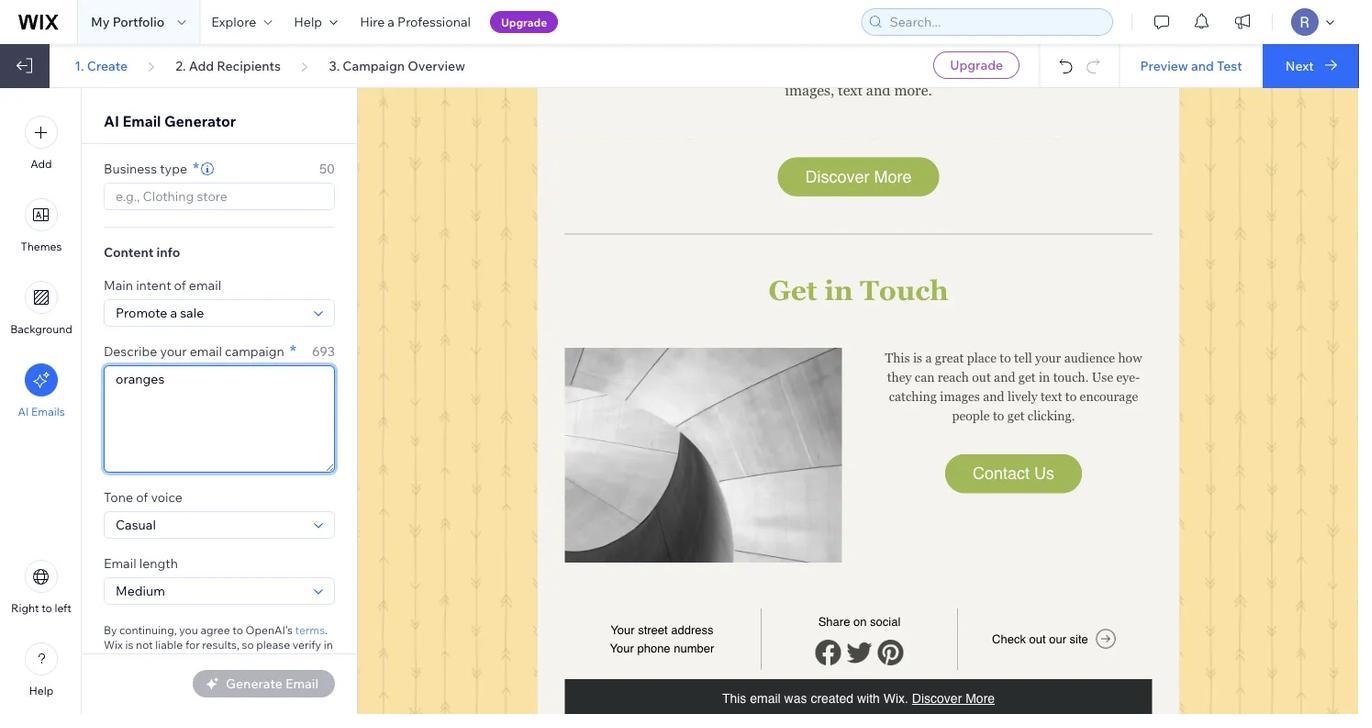 Task type: locate. For each thing, give the bounding box(es) containing it.
0 horizontal spatial upgrade button
[[490, 11, 558, 33]]

Business type field
[[110, 184, 329, 209]]

the right the use
[[235, 652, 252, 665]]

0 vertical spatial out
[[972, 369, 991, 384]]

1 vertical spatial ai
[[18, 405, 29, 419]]

lively up own
[[602, 21, 636, 38]]

0 horizontal spatial *
[[193, 157, 199, 178]]

* left 693
[[290, 340, 296, 361]]

add up the themes button
[[31, 157, 52, 171]]

they
[[887, 369, 912, 384]]

.
[[325, 623, 328, 636]]

2 horizontal spatial in
[[1039, 369, 1050, 384]]

eye-
[[1117, 369, 1140, 384]]

0 vertical spatial use
[[574, 21, 598, 38]]

0 horizontal spatial upgrade
[[501, 15, 547, 29]]

1 horizontal spatial help
[[294, 14, 322, 30]]

1 vertical spatial email
[[190, 343, 222, 359]]

get in touch
[[769, 275, 949, 306]]

contact
[[973, 464, 1030, 483]]

1 horizontal spatial lively
[[1008, 389, 1038, 403]]

a up can at right
[[925, 350, 932, 365]]

1 vertical spatial upgrade
[[950, 57, 1003, 73]]

lively up clicking. on the bottom of page
[[1008, 389, 1038, 403]]

is right this
[[913, 350, 922, 365]]

template
[[929, 62, 986, 78]]

place
[[967, 350, 997, 365]]

1 horizontal spatial upgrade
[[950, 57, 1003, 73]]

on left social on the right of the page
[[854, 615, 867, 628]]

discover more link
[[912, 690, 995, 707]]

1 horizontal spatial out
[[1029, 632, 1046, 646]]

1 vertical spatial your
[[610, 641, 634, 655]]

text inside this is a great place to tell your audience how they can reach out and get in touch. use eye- catching images and lively text to encourage people to get clicking.
[[1041, 389, 1062, 403]]

contact us link
[[945, 454, 1082, 493]]

main
[[104, 277, 133, 293]]

images inside use lively images and catchy text to tell your story. double click any text box to add your own content, then change the colors, fonts and more to suit the look and feel of your brand. easily drag and drop elements anywhere on this template to change the position of images, text and more.
[[640, 21, 685, 38]]

content info
[[104, 244, 180, 260]]

your up fonts
[[831, 21, 860, 38]]

upgrade button down click
[[934, 51, 1020, 79]]

on
[[881, 62, 897, 78], [854, 615, 867, 628]]

text up clicking. on the bottom of page
[[1041, 389, 1062, 403]]

2 vertical spatial in
[[324, 638, 333, 652]]

ai emails button
[[18, 363, 65, 419]]

and down then
[[690, 62, 714, 78]]

your left right
[[149, 652, 172, 665]]

out left "our"
[[1029, 632, 1046, 646]]

images,
[[785, 82, 834, 98]]

help button
[[283, 0, 349, 44], [25, 642, 58, 698]]

0 horizontal spatial help button
[[25, 642, 58, 698]]

check out our site
[[992, 632, 1088, 646]]

add right 2.
[[189, 57, 214, 73]]

fonts
[[828, 41, 861, 58]]

change up drop
[[708, 41, 753, 58]]

1 horizontal spatial a
[[925, 350, 932, 365]]

2.
[[176, 57, 186, 73]]

the down 'feel'
[[1055, 62, 1076, 78]]

of right intent
[[174, 277, 186, 293]]

to up 'feel'
[[1070, 21, 1083, 38]]

‌
[[909, 691, 909, 706]]

1 vertical spatial tell
[[1014, 350, 1032, 365]]

help button up 3.
[[283, 0, 349, 44]]

1 vertical spatial a
[[925, 350, 932, 365]]

1 vertical spatial help button
[[25, 642, 58, 698]]

None field
[[110, 300, 308, 326], [110, 512, 308, 538], [110, 578, 308, 604], [110, 300, 308, 326], [110, 512, 308, 538], [110, 578, 308, 604]]

email up business type *
[[123, 112, 161, 130]]

address
[[671, 623, 714, 637]]

1 horizontal spatial is
[[913, 350, 922, 365]]

street
[[638, 623, 668, 637]]

generator
[[164, 112, 236, 130]]

preview and test
[[1140, 57, 1242, 73]]

out down place
[[972, 369, 991, 384]]

ai for ai email generator
[[104, 112, 119, 130]]

tell right place
[[1014, 350, 1032, 365]]

1 vertical spatial images
[[940, 389, 980, 403]]

describe your email campaign *
[[104, 340, 296, 361]]

upgrade down click
[[950, 57, 1003, 73]]

0 horizontal spatial tell
[[807, 21, 827, 38]]

ai inside button
[[18, 405, 29, 419]]

tell inside use lively images and catchy text to tell your story. double click any text box to add your own content, then change the colors, fonts and more to suit the look and feel of your brand. easily drag and drop elements anywhere on this template to change the position of images, text and more.
[[807, 21, 827, 38]]

by continuing, you agree to openai's terms
[[104, 623, 325, 636]]

to inside button
[[42, 601, 52, 615]]

a right hire
[[388, 14, 395, 30]]

0 vertical spatial ai
[[104, 112, 119, 130]]

get
[[1019, 369, 1036, 384], [1007, 408, 1025, 423]]

0 horizontal spatial images
[[640, 21, 685, 38]]

change down look
[[1006, 62, 1052, 78]]

discover more
[[912, 691, 995, 706]]

in left touch.
[[1039, 369, 1050, 384]]

email right intent
[[189, 277, 221, 293]]

lively inside use lively images and catchy text to tell your story. double click any text box to add your own content, then change the colors, fonts and more to suit the look and feel of your brand. easily drag and drop elements anywhere on this template to change the position of images, text and more.
[[602, 21, 636, 38]]

0 vertical spatial images
[[640, 21, 685, 38]]

discover more
[[805, 167, 912, 186]]

and down story.
[[864, 41, 889, 58]]

0 vertical spatial tell
[[807, 21, 827, 38]]

tell up colors,
[[807, 21, 827, 38]]

in down . on the bottom of the page
[[324, 638, 333, 652]]

1 vertical spatial is
[[125, 638, 133, 652]]

to down double
[[930, 41, 943, 58]]

1 vertical spatial on
[[854, 615, 867, 628]]

0 vertical spatial a
[[388, 14, 395, 30]]

1 horizontal spatial images
[[940, 389, 980, 403]]

share on twitter image
[[847, 640, 872, 666]]

main intent of email
[[104, 277, 221, 293]]

0 vertical spatial is
[[913, 350, 922, 365]]

1 vertical spatial lively
[[1008, 389, 1038, 403]]

get left clicking. on the bottom of page
[[1007, 408, 1025, 423]]

text down anywhere
[[838, 82, 863, 98]]

hire a professional link
[[349, 0, 482, 44]]

Describe your email campaign text field
[[105, 366, 334, 472]]

1 horizontal spatial on
[[881, 62, 897, 78]]

use up own
[[574, 21, 598, 38]]

catchy
[[717, 21, 758, 38]]

3. campaign overview link
[[329, 57, 465, 74]]

on inside use lively images and catchy text to tell your story. double click any text box to add your own content, then change the colors, fonts and more to suit the look and feel of your brand. easily drag and drop elements anywhere on this template to change the position of images, text and more.
[[881, 62, 897, 78]]

1 vertical spatial upgrade button
[[934, 51, 1020, 79]]

out
[[972, 369, 991, 384], [1029, 632, 1046, 646]]

0 horizontal spatial is
[[125, 638, 133, 652]]

help
[[294, 14, 322, 30], [29, 684, 53, 698]]

upgrade right professional
[[501, 15, 547, 29]]

use up encourage
[[1092, 369, 1113, 384]]

audience
[[1064, 350, 1115, 365]]

please
[[256, 638, 290, 652]]

to up colors,
[[790, 21, 803, 38]]

terms
[[295, 623, 325, 636]]

of
[[1084, 41, 1097, 58], [1136, 62, 1149, 78], [174, 277, 186, 293], [136, 489, 148, 505]]

ai email generator
[[104, 112, 236, 130]]

help left hire
[[294, 14, 322, 30]]

themes
[[21, 240, 62, 253]]

length
[[139, 555, 178, 571]]

and down place
[[994, 369, 1015, 384]]

your up the 'position'
[[1101, 41, 1130, 58]]

to down touch.
[[1065, 389, 1077, 403]]

1 horizontal spatial ai
[[104, 112, 119, 130]]

help button down right to left in the bottom of the page
[[25, 642, 58, 698]]

0 horizontal spatial on
[[854, 615, 867, 628]]

text
[[762, 21, 786, 38], [1014, 21, 1039, 38], [838, 82, 863, 98], [1041, 389, 1062, 403]]

of right tone
[[136, 489, 148, 505]]

your left street
[[611, 623, 635, 637]]

0 vertical spatial get
[[1019, 369, 1036, 384]]

0 horizontal spatial lively
[[602, 21, 636, 38]]

text up look
[[1014, 21, 1039, 38]]

use inside use lively images and catchy text to tell your story. double click any text box to add your own content, then change the colors, fonts and more to suit the look and feel of your brand. easily drag and drop elements anywhere on this template to change the position of images, text and more.
[[574, 21, 598, 38]]

click
[[954, 21, 984, 38]]

and
[[689, 21, 713, 38], [864, 41, 889, 58], [1030, 41, 1054, 58], [1191, 57, 1214, 73], [690, 62, 714, 78], [866, 82, 891, 98], [994, 369, 1015, 384], [983, 389, 1005, 403]]

1 horizontal spatial tell
[[1014, 350, 1032, 365]]

0 horizontal spatial use
[[574, 21, 598, 38]]

tell inside this is a great place to tell your audience how they can reach out and get in touch. use eye- catching images and lively text to encourage people to get clicking.
[[1014, 350, 1032, 365]]

0 vertical spatial on
[[881, 62, 897, 78]]

your left phone
[[610, 641, 634, 655]]

suit
[[946, 41, 970, 58]]

0 horizontal spatial ai
[[18, 405, 29, 419]]

1 horizontal spatial *
[[290, 340, 296, 361]]

to inside . wix is not liable for results, so please verify in advance your right to use the content.
[[202, 652, 212, 665]]

2. add recipients link
[[176, 57, 281, 74]]

1 vertical spatial use
[[1092, 369, 1113, 384]]

1 vertical spatial change
[[1006, 62, 1052, 78]]

upgrade button
[[490, 11, 558, 33], [934, 51, 1020, 79]]

text up colors,
[[762, 21, 786, 38]]

your up touch.
[[1035, 350, 1061, 365]]

and up 'people'
[[983, 389, 1005, 403]]

share on social
[[818, 615, 901, 628]]

2. add recipients
[[176, 57, 281, 73]]

is inside . wix is not liable for results, so please verify in advance your right to use the content.
[[125, 638, 133, 652]]

1 vertical spatial in
[[1039, 369, 1050, 384]]

on left this
[[881, 62, 897, 78]]

email
[[189, 277, 221, 293], [190, 343, 222, 359]]

0 horizontal spatial change
[[708, 41, 753, 58]]

to left left
[[42, 601, 52, 615]]

position
[[1080, 62, 1133, 78]]

business type *
[[104, 157, 199, 178]]

create
[[87, 57, 128, 73]]

0 horizontal spatial add
[[31, 157, 52, 171]]

my
[[91, 14, 110, 30]]

0 vertical spatial lively
[[602, 21, 636, 38]]

0 vertical spatial change
[[708, 41, 753, 58]]

0 horizontal spatial out
[[972, 369, 991, 384]]

to left the use
[[202, 652, 212, 665]]

right
[[175, 652, 199, 665]]

1 vertical spatial *
[[290, 340, 296, 361]]

get left touch.
[[1019, 369, 1036, 384]]

background
[[10, 322, 72, 336]]

ai up "business"
[[104, 112, 119, 130]]

email left campaign
[[190, 343, 222, 359]]

in inside this is a great place to tell your audience how they can reach out and get in touch. use eye- catching images and lively text to encourage people to get clicking.
[[1039, 369, 1050, 384]]

1 vertical spatial add
[[31, 157, 52, 171]]

voice
[[151, 489, 182, 505]]

any
[[988, 21, 1011, 38]]

more.
[[894, 82, 932, 98]]

your right describe
[[160, 343, 187, 359]]

1 horizontal spatial add
[[189, 57, 214, 73]]

test
[[1217, 57, 1242, 73]]

more
[[874, 167, 912, 186]]

* right type
[[193, 157, 199, 178]]

0 vertical spatial your
[[611, 623, 635, 637]]

0 vertical spatial help button
[[283, 0, 349, 44]]

1 vertical spatial help
[[29, 684, 53, 698]]

the
[[757, 41, 778, 58], [974, 41, 995, 58], [1055, 62, 1076, 78], [235, 652, 252, 665]]

of right 'feel'
[[1084, 41, 1097, 58]]

1 horizontal spatial upgrade button
[[934, 51, 1020, 79]]

0 vertical spatial upgrade
[[501, 15, 547, 29]]

ai left 'emails'
[[18, 405, 29, 419]]

email left length
[[104, 555, 136, 571]]

help down right to left in the bottom of the page
[[29, 684, 53, 698]]

upgrade button right professional
[[490, 11, 558, 33]]

images up content,
[[640, 21, 685, 38]]

your
[[831, 21, 860, 38], [1114, 21, 1144, 38], [1101, 41, 1130, 58], [160, 343, 187, 359], [1035, 350, 1061, 365], [149, 652, 172, 665]]

0 vertical spatial email
[[189, 277, 221, 293]]

0 horizontal spatial in
[[324, 638, 333, 652]]

images inside this is a great place to tell your audience how they can reach out and get in touch. use eye- catching images and lively text to encourage people to get clicking.
[[940, 389, 980, 403]]

ai
[[104, 112, 119, 130], [18, 405, 29, 419]]

to up so
[[233, 623, 243, 636]]

images down reach
[[940, 389, 980, 403]]

hire a professional
[[360, 14, 471, 30]]

so
[[242, 638, 254, 652]]

results,
[[202, 638, 239, 652]]

this
[[885, 350, 910, 365]]

phone
[[637, 641, 671, 655]]

1 horizontal spatial use
[[1092, 369, 1113, 384]]

1 horizontal spatial in
[[825, 275, 853, 306]]

0 horizontal spatial a
[[388, 14, 395, 30]]

is left not
[[125, 638, 133, 652]]

in right get
[[825, 275, 853, 306]]

to down look
[[990, 62, 1003, 78]]

intent
[[136, 277, 171, 293]]

1 horizontal spatial change
[[1006, 62, 1052, 78]]

get
[[769, 275, 818, 306]]



Task type: vqa. For each thing, say whether or not it's contained in the screenshot.
lively
yes



Task type: describe. For each thing, give the bounding box(es) containing it.
this
[[901, 62, 925, 78]]

0 vertical spatial *
[[193, 157, 199, 178]]

and left more.
[[866, 82, 891, 98]]

1 vertical spatial email
[[104, 555, 136, 571]]

contact us
[[973, 464, 1055, 483]]

0 vertical spatial upgrade button
[[490, 11, 558, 33]]

left
[[55, 601, 72, 615]]

tone
[[104, 489, 133, 505]]

next button
[[1263, 44, 1359, 88]]

your inside . wix is not liable for results, so please verify in advance your right to use the content.
[[149, 652, 172, 665]]

by
[[104, 623, 117, 636]]

tone of voice
[[104, 489, 182, 505]]

and left test
[[1191, 57, 1214, 73]]

. wix is not liable for results, so please verify in advance your right to use the content.
[[104, 623, 333, 665]]

693
[[312, 343, 335, 359]]

elements
[[752, 62, 811, 78]]

your inside the describe your email campaign *
[[160, 343, 187, 359]]

campaign
[[225, 343, 284, 359]]

discover more link
[[778, 157, 939, 196]]

in inside . wix is not liable for results, so please verify in advance your right to use the content.
[[324, 638, 333, 652]]

1. create
[[74, 57, 128, 73]]

easily
[[614, 62, 654, 78]]

box
[[1043, 21, 1066, 38]]

background button
[[10, 281, 72, 336]]

story.
[[864, 21, 900, 38]]

out inside this is a great place to tell your audience how they can reach out and get in touch. use eye- catching images and lively text to encourage people to get clicking.
[[972, 369, 991, 384]]

email inside the describe your email campaign *
[[190, 343, 222, 359]]

share on pinterest image
[[878, 640, 904, 666]]

how
[[1118, 350, 1142, 365]]

0 vertical spatial help
[[294, 14, 322, 30]]

double
[[904, 21, 951, 38]]

not
[[136, 638, 153, 652]]

business
[[104, 161, 157, 177]]

add
[[1086, 21, 1110, 38]]

of right the 'position'
[[1136, 62, 1149, 78]]

professional
[[398, 14, 471, 30]]

share on facebook image
[[815, 640, 841, 666]]

to right 'people'
[[993, 408, 1004, 423]]

hire
[[360, 14, 385, 30]]

this email was created with wix. ‌ discover more
[[722, 691, 995, 706]]

0 vertical spatial add
[[189, 57, 214, 73]]

a inside this is a great place to tell your audience how they can reach out and get in touch. use eye- catching images and lively text to encourage people to get clicking.
[[925, 350, 932, 365]]

add inside button
[[31, 157, 52, 171]]

your phone number link
[[610, 641, 714, 655]]

our
[[1049, 632, 1066, 646]]

your street address your phone number
[[610, 623, 714, 655]]

more
[[892, 41, 926, 58]]

use inside this is a great place to tell your audience how they can reach out and get in touch. use eye- catching images and lively text to encourage people to get clicking.
[[1092, 369, 1113, 384]]

Search... field
[[884, 9, 1107, 35]]

emails
[[31, 405, 65, 419]]

content,
[[618, 41, 671, 58]]

advance
[[104, 652, 147, 665]]

themes button
[[21, 198, 62, 253]]

the up elements
[[757, 41, 778, 58]]

ai for ai emails
[[18, 405, 29, 419]]

wix
[[104, 638, 123, 652]]

1 vertical spatial out
[[1029, 632, 1046, 646]]

ai emails
[[18, 405, 65, 419]]

us
[[1034, 464, 1055, 483]]

0 vertical spatial email
[[123, 112, 161, 130]]

check out our site link
[[992, 628, 1117, 651]]

own
[[587, 41, 614, 58]]

brand.
[[568, 62, 611, 78]]

verify
[[293, 638, 321, 652]]

encourage
[[1080, 389, 1138, 403]]

type
[[160, 161, 187, 177]]

your street address link
[[611, 623, 714, 637]]

and down box
[[1030, 41, 1054, 58]]

look
[[998, 41, 1026, 58]]

great
[[935, 350, 964, 365]]

1 horizontal spatial help button
[[283, 0, 349, 44]]

drop
[[718, 62, 749, 78]]

anywhere
[[814, 62, 877, 78]]

feel
[[1058, 41, 1081, 58]]

your inside this is a great place to tell your audience how they can reach out and get in touch. use eye- catching images and lively text to encourage people to get clicking.
[[1035, 350, 1061, 365]]

content
[[104, 244, 154, 260]]

campaign
[[343, 57, 405, 73]]

your right "add"
[[1114, 21, 1144, 38]]

is inside this is a great place to tell your audience how they can reach out and get in touch. use eye- catching images and lively text to encourage people to get clicking.
[[913, 350, 922, 365]]

this is a great place to tell your audience how they can reach out and get in touch. use eye- catching images and lively text to encourage people to get clicking.
[[885, 350, 1142, 423]]

the down any
[[974, 41, 995, 58]]

and up then
[[689, 21, 713, 38]]

0 vertical spatial in
[[825, 275, 853, 306]]

you
[[179, 623, 198, 636]]

next
[[1286, 57, 1314, 73]]

0 horizontal spatial help
[[29, 684, 53, 698]]

use
[[215, 652, 233, 665]]

50
[[319, 161, 335, 177]]

email length
[[104, 555, 178, 571]]

the inside . wix is not liable for results, so please verify in advance your right to use the content.
[[235, 652, 252, 665]]

1. create link
[[74, 57, 128, 74]]

drag
[[657, 62, 686, 78]]

info
[[156, 244, 180, 260]]

overview
[[408, 57, 465, 73]]

to right place
[[1000, 350, 1011, 365]]

terms link
[[295, 621, 325, 638]]

recipients
[[217, 57, 281, 73]]

clicking.
[[1028, 408, 1075, 423]]

social
[[870, 615, 901, 628]]

continuing,
[[119, 623, 177, 636]]

lively inside this is a great place to tell your audience how they can reach out and get in touch. use eye- catching images and lively text to encourage people to get clicking.
[[1008, 389, 1038, 403]]

explore
[[211, 14, 256, 30]]

this email was created with wix.
[[722, 691, 909, 706]]

openai's
[[246, 623, 293, 636]]

right to left
[[11, 601, 72, 615]]

discover
[[805, 167, 870, 186]]

agree
[[201, 623, 230, 636]]

touch.
[[1053, 369, 1089, 384]]

describe
[[104, 343, 157, 359]]

1 vertical spatial get
[[1007, 408, 1025, 423]]

liable
[[155, 638, 183, 652]]

catching
[[889, 389, 937, 403]]



